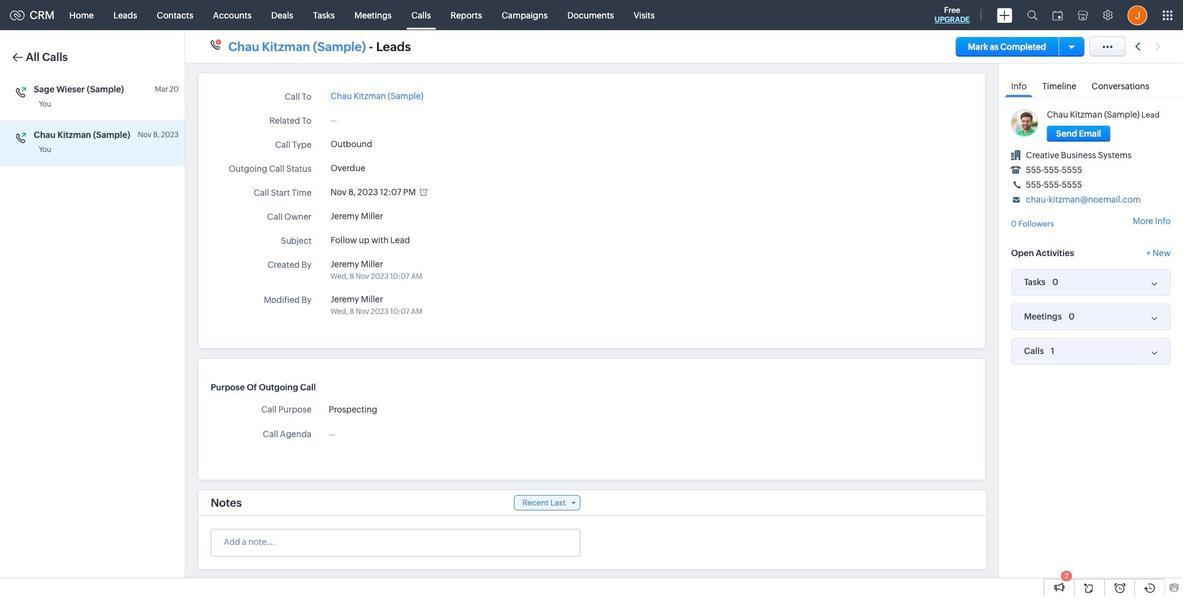 Task type: describe. For each thing, give the bounding box(es) containing it.
profile element
[[1120, 0, 1155, 30]]

previous record image
[[1135, 43, 1141, 51]]

calendar image
[[1053, 10, 1063, 20]]

logo image
[[10, 10, 25, 20]]

search element
[[1020, 0, 1045, 30]]

Add a note... field
[[211, 536, 579, 549]]

profile image
[[1128, 5, 1148, 25]]



Task type: locate. For each thing, give the bounding box(es) containing it.
create menu element
[[990, 0, 1020, 30]]

search image
[[1027, 10, 1038, 20]]

None button
[[1047, 126, 1111, 142]]

next record image
[[1156, 43, 1164, 51]]

create menu image
[[997, 8, 1013, 22]]



Task type: vqa. For each thing, say whether or not it's contained in the screenshot.
Profile image
yes



